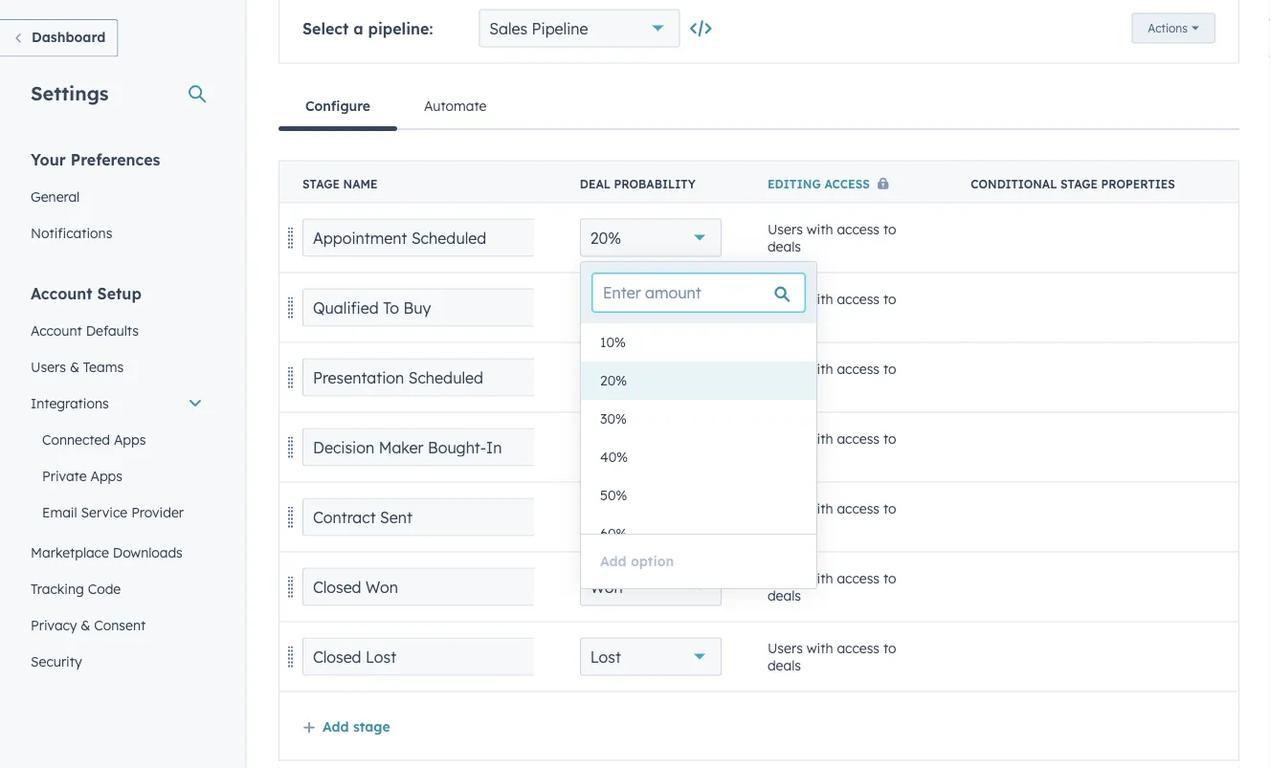Task type: locate. For each thing, give the bounding box(es) containing it.
pipeline stages element
[[279, 161, 1240, 762]]

0 vertical spatial 60%
[[591, 369, 622, 388]]

name
[[343, 177, 378, 192]]

7 with from the top
[[807, 641, 834, 658]]

access for 20%
[[837, 222, 880, 238]]

private
[[42, 468, 87, 485]]

with inside "stage closed won is currently in position 6. reorder it by using the up and down arrow keys." element
[[807, 571, 834, 588]]

&
[[70, 359, 79, 375], [81, 617, 90, 634]]

apps for private apps
[[90, 468, 123, 485]]

2 deals from the top
[[768, 308, 802, 325]]

stage name text field for 20%
[[303, 219, 542, 258]]

30% button
[[581, 401, 817, 439]]

1 deals from the top
[[768, 238, 802, 255]]

with down stage appointment scheduled is currently in position 1. reorder it by using the up and down arrow keys. element
[[807, 292, 834, 308]]

apps
[[114, 431, 146, 448], [90, 468, 123, 485]]

0 horizontal spatial stage
[[353, 720, 391, 736]]

select
[[303, 19, 349, 38]]

1 stage name text field from the top
[[303, 289, 542, 327]]

with down stage qualified to buy is currently in position 2. reorder it by using the up and down arrow keys. element
[[807, 361, 834, 378]]

account up account defaults
[[31, 284, 93, 303]]

deals inside stage decision maker bought-in is currently in position 4. reorder it by using the up and down arrow keys. element
[[768, 448, 802, 465]]

1 vertical spatial &
[[81, 617, 90, 634]]

stage name text field inside "stage closed won is currently in position 6. reorder it by using the up and down arrow keys." element
[[303, 569, 542, 607]]

4 stage name text field from the top
[[303, 639, 542, 677]]

5 deals from the top
[[768, 518, 802, 535]]

stage qualified to buy is currently in position 2. reorder it by using the up and down arrow keys. element
[[279, 273, 1240, 343]]

users for won
[[768, 571, 803, 588]]

users inside stage closed lost is currently in position 7. reorder it by using the up and down arrow keys. element
[[768, 641, 803, 658]]

users
[[768, 222, 803, 238], [768, 292, 803, 308], [31, 359, 66, 375], [768, 361, 803, 378], [768, 431, 803, 448], [768, 501, 803, 518], [768, 571, 803, 588], [768, 641, 803, 658]]

& right privacy
[[81, 617, 90, 634]]

stage name text field inside stage decision maker bought-in is currently in position 4. reorder it by using the up and down arrow keys. element
[[303, 429, 542, 467]]

pipeline
[[532, 19, 588, 38]]

6 to from the top
[[884, 571, 897, 588]]

stage name text field inside stage contract sent is currently in position 5. reorder it by using the up and down arrow keys. element
[[303, 499, 542, 537]]

0 vertical spatial apps
[[114, 431, 146, 448]]

4 with from the top
[[807, 431, 834, 448]]

actions button
[[1132, 13, 1216, 44]]

access inside editing access button
[[825, 177, 870, 191]]

lost button
[[580, 639, 722, 677]]

80% button
[[580, 429, 722, 467]]

users with access to deals inside stage decision maker bought-in is currently in position 4. reorder it by using the up and down arrow keys. element
[[768, 431, 897, 465]]

to inside stage appointment scheduled is currently in position 1. reorder it by using the up and down arrow keys. element
[[884, 222, 897, 238]]

deals inside "stage closed won is currently in position 6. reorder it by using the up and down arrow keys." element
[[768, 588, 802, 605]]

stage name
[[303, 177, 378, 192]]

add inside pipeline stages element
[[323, 720, 349, 736]]

add
[[600, 554, 627, 571], [323, 720, 349, 736]]

2 stage name text field from the top
[[303, 429, 542, 467]]

access inside "stage closed won is currently in position 6. reorder it by using the up and down arrow keys." element
[[837, 571, 880, 588]]

with down the editing access
[[807, 222, 834, 238]]

20% inside button
[[600, 373, 627, 390]]

Stage name text field
[[303, 289, 542, 327], [303, 429, 542, 467], [303, 569, 542, 607]]

1 with from the top
[[807, 222, 834, 238]]

1 vertical spatial 20%
[[600, 373, 627, 390]]

email service provider
[[42, 504, 184, 521]]

3 users with access to deals from the top
[[768, 361, 897, 395]]

add for add stage
[[323, 720, 349, 736]]

add option
[[600, 554, 674, 571]]

with down stage contract sent is currently in position 5. reorder it by using the up and down arrow keys. element
[[807, 571, 834, 588]]

stage for add
[[353, 720, 391, 736]]

users with access to deals inside stage closed lost is currently in position 7. reorder it by using the up and down arrow keys. element
[[768, 641, 897, 675]]

1 stage name text field from the top
[[303, 219, 542, 258]]

to for lost
[[884, 641, 897, 658]]

with for 80%
[[807, 431, 834, 448]]

with for lost
[[807, 641, 834, 658]]

stage name text field for 90%
[[303, 499, 542, 537]]

users down stage qualified to buy is currently in position 2. reorder it by using the up and down arrow keys. element
[[768, 361, 803, 378]]

connected apps
[[42, 431, 146, 448]]

20%
[[591, 229, 621, 248], [600, 373, 627, 390]]

stage name text field inside the stage presentation scheduled is currently in position 3. reorder it by using the up and down arrow keys. element
[[303, 359, 542, 397]]

deals for 90%
[[768, 518, 802, 535]]

access inside stage closed lost is currently in position 7. reorder it by using the up and down arrow keys. element
[[837, 641, 880, 658]]

0 vertical spatial stage
[[1061, 177, 1098, 192]]

access inside stage contract sent is currently in position 5. reorder it by using the up and down arrow keys. element
[[837, 501, 880, 518]]

2 with from the top
[[807, 292, 834, 308]]

1 vertical spatial add
[[323, 720, 349, 736]]

deals inside stage contract sent is currently in position 5. reorder it by using the up and down arrow keys. element
[[768, 518, 802, 535]]

users & teams
[[31, 359, 124, 375]]

account
[[31, 284, 93, 303], [31, 322, 82, 339]]

1 vertical spatial 40%
[[600, 450, 628, 466]]

to for 20%
[[884, 222, 897, 238]]

users inside stage qualified to buy is currently in position 2. reorder it by using the up and down arrow keys. element
[[768, 292, 803, 308]]

with inside the stage presentation scheduled is currently in position 3. reorder it by using the up and down arrow keys. element
[[807, 361, 834, 378]]

deals inside stage closed lost is currently in position 7. reorder it by using the up and down arrow keys. element
[[768, 658, 802, 675]]

0 vertical spatial 40%
[[591, 299, 622, 318]]

with for 40%
[[807, 292, 834, 308]]

to inside the stage presentation scheduled is currently in position 3. reorder it by using the up and down arrow keys. element
[[884, 361, 897, 378]]

deals up "stage closed won is currently in position 6. reorder it by using the up and down arrow keys." element
[[768, 518, 802, 535]]

4 deals from the top
[[768, 448, 802, 465]]

1 users with access to deals from the top
[[768, 222, 897, 255]]

apps down integrations button
[[114, 431, 146, 448]]

to
[[884, 222, 897, 238], [884, 292, 897, 308], [884, 361, 897, 378], [884, 431, 897, 448], [884, 501, 897, 518], [884, 571, 897, 588], [884, 641, 897, 658]]

2 vertical spatial stage name text field
[[303, 569, 542, 607]]

1 vertical spatial 60%
[[600, 526, 628, 543]]

service
[[81, 504, 128, 521]]

users down editing
[[768, 222, 803, 238]]

0 vertical spatial stage name text field
[[303, 289, 542, 327]]

properties
[[1102, 177, 1176, 192]]

deals for 80%
[[768, 448, 802, 465]]

deals up the stage presentation scheduled is currently in position 3. reorder it by using the up and down arrow keys. element
[[768, 308, 802, 325]]

with inside stage qualified to buy is currently in position 2. reorder it by using the up and down arrow keys. element
[[807, 292, 834, 308]]

stage name text field inside stage appointment scheduled is currently in position 1. reorder it by using the up and down arrow keys. element
[[303, 219, 542, 258]]

1 horizontal spatial stage
[[1061, 177, 1098, 192]]

3 with from the top
[[807, 361, 834, 378]]

access for 60%
[[837, 361, 880, 378]]

marketplace
[[31, 544, 109, 561]]

0 vertical spatial account
[[31, 284, 93, 303]]

1 horizontal spatial add
[[600, 554, 627, 571]]

40%
[[591, 299, 622, 318], [600, 450, 628, 466]]

with
[[807, 222, 834, 238], [807, 292, 834, 308], [807, 361, 834, 378], [807, 431, 834, 448], [807, 501, 834, 518], [807, 571, 834, 588], [807, 641, 834, 658]]

dashboard link
[[0, 19, 118, 57]]

3 deals from the top
[[768, 378, 802, 395]]

deals down "stage closed won is currently in position 6. reorder it by using the up and down arrow keys." element
[[768, 658, 802, 675]]

access inside stage decision maker bought-in is currently in position 4. reorder it by using the up and down arrow keys. element
[[837, 431, 880, 448]]

60% down 10%
[[591, 369, 622, 388]]

7 to from the top
[[884, 641, 897, 658]]

users with access to deals inside stage qualified to buy is currently in position 2. reorder it by using the up and down arrow keys. element
[[768, 292, 897, 325]]

users with access to deals inside the stage presentation scheduled is currently in position 3. reorder it by using the up and down arrow keys. element
[[768, 361, 897, 395]]

20% down deal
[[591, 229, 621, 248]]

deals
[[768, 238, 802, 255], [768, 308, 802, 325], [768, 378, 802, 395], [768, 448, 802, 465], [768, 518, 802, 535], [768, 588, 802, 605], [768, 658, 802, 675]]

access
[[825, 177, 870, 191], [837, 222, 880, 238], [837, 292, 880, 308], [837, 361, 880, 378], [837, 431, 880, 448], [837, 501, 880, 518], [837, 571, 880, 588], [837, 641, 880, 658]]

3 to from the top
[[884, 361, 897, 378]]

users with access to deals inside "stage closed won is currently in position 6. reorder it by using the up and down arrow keys." element
[[768, 571, 897, 605]]

stage closed won is currently in position 6. reorder it by using the up and down arrow keys. element
[[279, 553, 1240, 623]]

with inside stage contract sent is currently in position 5. reorder it by using the up and down arrow keys. element
[[807, 501, 834, 518]]

5 users with access to deals from the top
[[768, 501, 897, 535]]

deals up stage contract sent is currently in position 5. reorder it by using the up and down arrow keys. element
[[768, 448, 802, 465]]

deals inside stage qualified to buy is currently in position 2. reorder it by using the up and down arrow keys. element
[[768, 308, 802, 325]]

with down stage decision maker bought-in is currently in position 4. reorder it by using the up and down arrow keys. element
[[807, 501, 834, 518]]

access for 90%
[[837, 501, 880, 518]]

list box
[[581, 324, 817, 554]]

add inside button
[[600, 554, 627, 571]]

access inside the stage presentation scheduled is currently in position 3. reorder it by using the up and down arrow keys. element
[[837, 361, 880, 378]]

privacy & consent
[[31, 617, 146, 634]]

users inside "stage closed won is currently in position 6. reorder it by using the up and down arrow keys." element
[[768, 571, 803, 588]]

private apps
[[42, 468, 123, 485]]

deals up stage decision maker bought-in is currently in position 4. reorder it by using the up and down arrow keys. element
[[768, 378, 802, 395]]

0 horizontal spatial add
[[323, 720, 349, 736]]

4 to from the top
[[884, 431, 897, 448]]

account defaults
[[31, 322, 139, 339]]

7 deals from the top
[[768, 658, 802, 675]]

to inside "stage closed won is currently in position 6. reorder it by using the up and down arrow keys." element
[[884, 571, 897, 588]]

marketplace downloads link
[[19, 535, 215, 571]]

with down the stage presentation scheduled is currently in position 3. reorder it by using the up and down arrow keys. element
[[807, 431, 834, 448]]

1 vertical spatial account
[[31, 322, 82, 339]]

2 users with access to deals from the top
[[768, 292, 897, 325]]

6 with from the top
[[807, 571, 834, 588]]

1 horizontal spatial &
[[81, 617, 90, 634]]

stage for conditional
[[1061, 177, 1098, 192]]

code
[[88, 581, 121, 598]]

email service provider link
[[19, 495, 215, 531]]

deals down editing
[[768, 238, 802, 255]]

users up integrations
[[31, 359, 66, 375]]

editing access button
[[768, 177, 897, 192]]

stage name text field inside stage qualified to buy is currently in position 2. reorder it by using the up and down arrow keys. element
[[303, 289, 542, 327]]

won
[[591, 578, 623, 598]]

your preferences element
[[19, 149, 215, 251]]

to inside stage closed lost is currently in position 7. reorder it by using the up and down arrow keys. element
[[884, 641, 897, 658]]

to for won
[[884, 571, 897, 588]]

6 users with access to deals from the top
[[768, 571, 897, 605]]

40% inside button
[[600, 450, 628, 466]]

2 stage name text field from the top
[[303, 359, 542, 397]]

0 vertical spatial 20%
[[591, 229, 621, 248]]

consent
[[94, 617, 146, 634]]

3 stage name text field from the top
[[303, 499, 542, 537]]

stage name text field inside stage closed lost is currently in position 7. reorder it by using the up and down arrow keys. element
[[303, 639, 542, 677]]

1 vertical spatial apps
[[90, 468, 123, 485]]

with inside stage closed lost is currently in position 7. reorder it by using the up and down arrow keys. element
[[807, 641, 834, 658]]

list box containing 10%
[[581, 324, 817, 554]]

60% up add option
[[600, 526, 628, 543]]

0 horizontal spatial &
[[70, 359, 79, 375]]

access for lost
[[837, 641, 880, 658]]

deals inside the stage presentation scheduled is currently in position 3. reorder it by using the up and down arrow keys. element
[[768, 378, 802, 395]]

privacy & consent link
[[19, 608, 215, 644]]

with down "stage closed won is currently in position 6. reorder it by using the up and down arrow keys." element
[[807, 641, 834, 658]]

a
[[354, 19, 363, 38]]

users with access to deals inside stage appointment scheduled is currently in position 1. reorder it by using the up and down arrow keys. element
[[768, 222, 897, 255]]

tracking
[[31, 581, 84, 598]]

20% up 30%
[[600, 373, 627, 390]]

access inside stage appointment scheduled is currently in position 1. reorder it by using the up and down arrow keys. element
[[837, 222, 880, 238]]

5 to from the top
[[884, 501, 897, 518]]

users down "stage closed won is currently in position 6. reorder it by using the up and down arrow keys." element
[[768, 641, 803, 658]]

email
[[42, 504, 77, 521]]

stage
[[303, 177, 340, 192]]

1 vertical spatial stage name text field
[[303, 429, 542, 467]]

to inside stage contract sent is currently in position 5. reorder it by using the up and down arrow keys. element
[[884, 501, 897, 518]]

stage
[[1061, 177, 1098, 192], [353, 720, 391, 736]]

5 with from the top
[[807, 501, 834, 518]]

0 vertical spatial add
[[600, 554, 627, 571]]

1 vertical spatial stage
[[353, 720, 391, 736]]

tab list
[[279, 83, 1240, 132]]

60%
[[591, 369, 622, 388], [600, 526, 628, 543]]

open popover to copy the internal identifier of the stage. image
[[692, 20, 711, 39]]

to for 60%
[[884, 361, 897, 378]]

1 to from the top
[[884, 222, 897, 238]]

pipeline:
[[368, 19, 433, 38]]

users for 40%
[[768, 292, 803, 308]]

users down stage contract sent is currently in position 5. reorder it by using the up and down arrow keys. element
[[768, 571, 803, 588]]

with inside stage appointment scheduled is currently in position 1. reorder it by using the up and down arrow keys. element
[[807, 222, 834, 238]]

users down the stage presentation scheduled is currently in position 3. reorder it by using the up and down arrow keys. element
[[768, 431, 803, 448]]

account setup element
[[19, 283, 215, 680]]

users inside stage decision maker bought-in is currently in position 4. reorder it by using the up and down arrow keys. element
[[768, 431, 803, 448]]

account up users & teams
[[31, 322, 82, 339]]

probability
[[614, 177, 696, 192]]

access inside stage qualified to buy is currently in position 2. reorder it by using the up and down arrow keys. element
[[837, 292, 880, 308]]

users with access to deals
[[768, 222, 897, 255], [768, 292, 897, 325], [768, 361, 897, 395], [768, 431, 897, 465], [768, 501, 897, 535], [768, 571, 897, 605], [768, 641, 897, 675]]

40% up 10%
[[591, 299, 622, 318]]

1 account from the top
[[31, 284, 93, 303]]

users down stage appointment scheduled is currently in position 1. reorder it by using the up and down arrow keys. element
[[768, 292, 803, 308]]

& left "teams"
[[70, 359, 79, 375]]

40% up 50% on the left of the page
[[600, 450, 628, 466]]

20% button
[[580, 219, 722, 258]]

2 to from the top
[[884, 292, 897, 308]]

6 deals from the top
[[768, 588, 802, 605]]

add stage button
[[303, 720, 391, 736]]

deals up stage closed lost is currently in position 7. reorder it by using the up and down arrow keys. element
[[768, 588, 802, 605]]

to inside stage decision maker bought-in is currently in position 4. reorder it by using the up and down arrow keys. element
[[884, 431, 897, 448]]

automate
[[424, 98, 487, 114]]

0 vertical spatial &
[[70, 359, 79, 375]]

users for lost
[[768, 641, 803, 658]]

& for privacy
[[81, 617, 90, 634]]

users with access to deals for lost
[[768, 641, 897, 675]]

users inside the stage presentation scheduled is currently in position 3. reorder it by using the up and down arrow keys. element
[[768, 361, 803, 378]]

setup
[[97, 284, 142, 303]]

to for 80%
[[884, 431, 897, 448]]

users with access to deals inside stage contract sent is currently in position 5. reorder it by using the up and down arrow keys. element
[[768, 501, 897, 535]]

with inside stage decision maker bought-in is currently in position 4. reorder it by using the up and down arrow keys. element
[[807, 431, 834, 448]]

users inside stage contract sent is currently in position 5. reorder it by using the up and down arrow keys. element
[[768, 501, 803, 518]]

deals inside stage appointment scheduled is currently in position 1. reorder it by using the up and down arrow keys. element
[[768, 238, 802, 255]]

users down stage decision maker bought-in is currently in position 4. reorder it by using the up and down arrow keys. element
[[768, 501, 803, 518]]

2 account from the top
[[31, 322, 82, 339]]

4 users with access to deals from the top
[[768, 431, 897, 465]]

deals for 40%
[[768, 308, 802, 325]]

access for won
[[837, 571, 880, 588]]

3 stage name text field from the top
[[303, 569, 542, 607]]

apps up service
[[90, 468, 123, 485]]

apps inside 'link'
[[114, 431, 146, 448]]

7 users with access to deals from the top
[[768, 641, 897, 675]]

add stage
[[323, 720, 391, 736]]

Stage name text field
[[303, 219, 542, 258], [303, 359, 542, 397], [303, 499, 542, 537], [303, 639, 542, 677]]

stage name text field for won
[[303, 569, 542, 607]]

users inside stage appointment scheduled is currently in position 1. reorder it by using the up and down arrow keys. element
[[768, 222, 803, 238]]



Task type: describe. For each thing, give the bounding box(es) containing it.
teams
[[83, 359, 124, 375]]

50% button
[[581, 477, 817, 516]]

tab list containing configure
[[279, 83, 1240, 132]]

account for account defaults
[[31, 322, 82, 339]]

60% inside popup button
[[591, 369, 622, 388]]

Enter amount search field
[[593, 274, 805, 313]]

stage name text field for lost
[[303, 639, 542, 677]]

to for 40%
[[884, 292, 897, 308]]

option
[[631, 554, 674, 571]]

users for 90%
[[768, 501, 803, 518]]

your
[[31, 150, 66, 169]]

editing access
[[768, 177, 870, 191]]

stage presentation scheduled is currently in position 3. reorder it by using the up and down arrow keys. element
[[279, 343, 1240, 413]]

30%
[[600, 411, 627, 428]]

with for 20%
[[807, 222, 834, 238]]

notifications link
[[19, 215, 215, 251]]

dashboard
[[32, 29, 106, 45]]

sales
[[490, 19, 528, 38]]

users for 60%
[[768, 361, 803, 378]]

deals for lost
[[768, 658, 802, 675]]

security
[[31, 654, 82, 670]]

editing
[[768, 177, 821, 191]]

access for 80%
[[837, 431, 880, 448]]

20% button
[[581, 362, 817, 401]]

users with access to deals for 20%
[[768, 222, 897, 255]]

deals for 20%
[[768, 238, 802, 255]]

stage name text field for 60%
[[303, 359, 542, 397]]

provider
[[131, 504, 184, 521]]

40% button
[[581, 439, 817, 477]]

stage name text field for 40%
[[303, 289, 542, 327]]

automate link
[[397, 83, 514, 129]]

80%
[[591, 439, 622, 458]]

60% button
[[580, 359, 722, 397]]

deal
[[580, 177, 611, 192]]

general
[[31, 188, 80, 205]]

account for account setup
[[31, 284, 93, 303]]

& for users
[[70, 359, 79, 375]]

marketplace downloads
[[31, 544, 183, 561]]

sales pipeline
[[490, 19, 588, 38]]

integrations
[[31, 395, 109, 412]]

90% button
[[580, 499, 722, 537]]

settings
[[31, 81, 109, 105]]

notifications
[[31, 225, 112, 241]]

users with access to deals for won
[[768, 571, 897, 605]]

with for 60%
[[807, 361, 834, 378]]

with for 90%
[[807, 501, 834, 518]]

tracking code link
[[19, 571, 215, 608]]

deals for won
[[768, 588, 802, 605]]

lost
[[591, 648, 621, 667]]

to for 90%
[[884, 501, 897, 518]]

conditional stage properties
[[971, 177, 1176, 192]]

downloads
[[113, 544, 183, 561]]

40% inside popup button
[[591, 299, 622, 318]]

60% button
[[581, 516, 817, 554]]

privacy
[[31, 617, 77, 634]]

stage decision maker bought-in is currently in position 4. reorder it by using the up and down arrow keys. element
[[279, 413, 1240, 483]]

private apps link
[[19, 458, 215, 495]]

sales pipeline button
[[479, 10, 680, 48]]

stage closed lost is currently in position 7. reorder it by using the up and down arrow keys. element
[[279, 623, 1240, 693]]

connected apps link
[[19, 422, 215, 458]]

apps for connected apps
[[114, 431, 146, 448]]

add for add option
[[600, 554, 627, 571]]

account setup
[[31, 284, 142, 303]]

10%
[[600, 335, 626, 351]]

40% button
[[580, 289, 722, 327]]

stage contract sent is currently in position 5. reorder it by using the up and down arrow keys. element
[[279, 483, 1240, 553]]

access for 40%
[[837, 292, 880, 308]]

stage name text field for 80%
[[303, 429, 542, 467]]

add option button
[[600, 551, 674, 574]]

users for 80%
[[768, 431, 803, 448]]

users with access to deals for 40%
[[768, 292, 897, 325]]

60% inside button
[[600, 526, 628, 543]]

users & teams link
[[19, 349, 215, 385]]

configure link
[[279, 83, 397, 132]]

configure
[[305, 98, 371, 114]]

with for won
[[807, 571, 834, 588]]

users for 20%
[[768, 222, 803, 238]]

won button
[[580, 569, 722, 607]]

defaults
[[86, 322, 139, 339]]

deal probability
[[580, 177, 696, 192]]

conditional
[[971, 177, 1058, 192]]

connected
[[42, 431, 110, 448]]

users with access to deals for 90%
[[768, 501, 897, 535]]

users inside users & teams link
[[31, 359, 66, 375]]

actions
[[1148, 22, 1188, 36]]

users with access to deals for 80%
[[768, 431, 897, 465]]

your preferences
[[31, 150, 160, 169]]

deals for 60%
[[768, 378, 802, 395]]

account defaults link
[[19, 313, 215, 349]]

security link
[[19, 644, 215, 680]]

users with access to deals for 60%
[[768, 361, 897, 395]]

general link
[[19, 179, 215, 215]]

20% inside popup button
[[591, 229, 621, 248]]

10% button
[[581, 324, 817, 362]]

stage appointment scheduled is currently in position 1. reorder it by using the up and down arrow keys. element
[[279, 203, 1240, 273]]

50%
[[600, 488, 628, 505]]

tracking code
[[31, 581, 121, 598]]

90%
[[591, 508, 621, 528]]

select a pipeline:
[[303, 19, 433, 38]]

integrations button
[[19, 385, 215, 422]]

preferences
[[71, 150, 160, 169]]



Task type: vqa. For each thing, say whether or not it's contained in the screenshot.
the top 60%
yes



